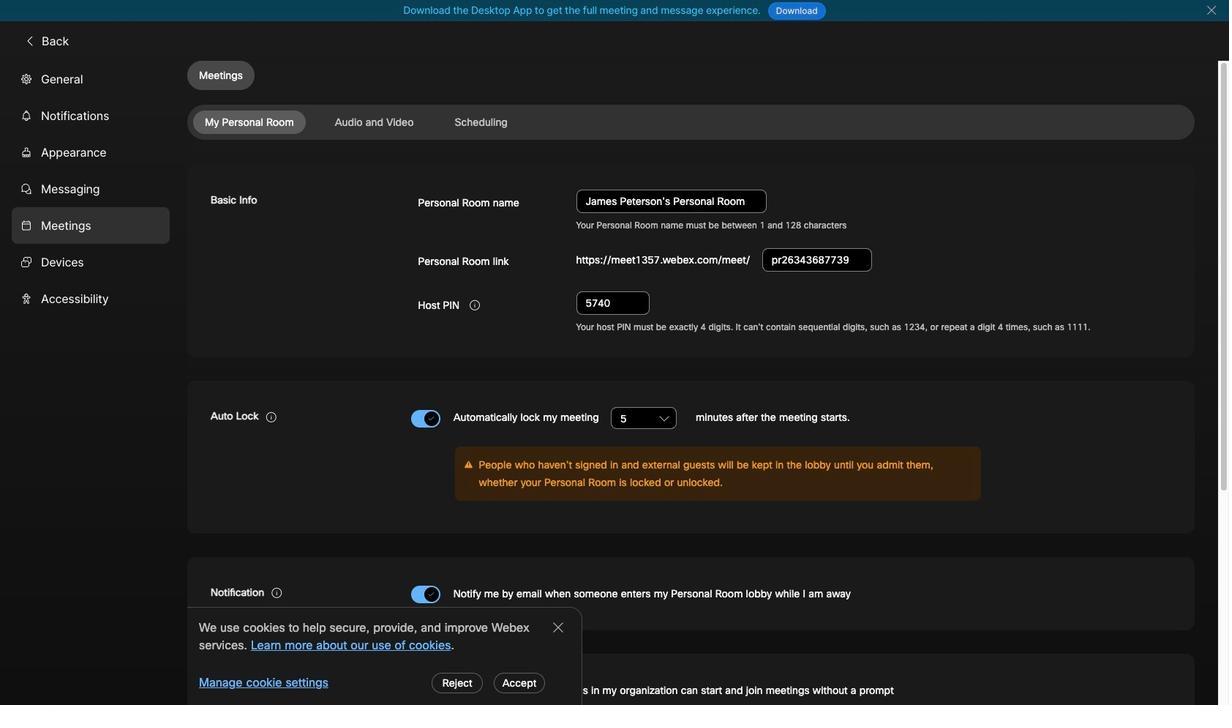 Task type: locate. For each thing, give the bounding box(es) containing it.
appearance tab
[[12, 134, 170, 170]]

cancel_16 image
[[1207, 4, 1218, 16]]

general tab
[[12, 61, 170, 97]]

messaging tab
[[12, 170, 170, 207]]

notifications tab
[[12, 97, 170, 134]]

meetings tab
[[12, 207, 170, 244]]



Task type: vqa. For each thing, say whether or not it's contained in the screenshot.
the @ Mentions only option
no



Task type: describe. For each thing, give the bounding box(es) containing it.
devices tab
[[12, 244, 170, 280]]

settings navigation
[[0, 61, 187, 705]]

accessibility tab
[[12, 280, 170, 317]]



